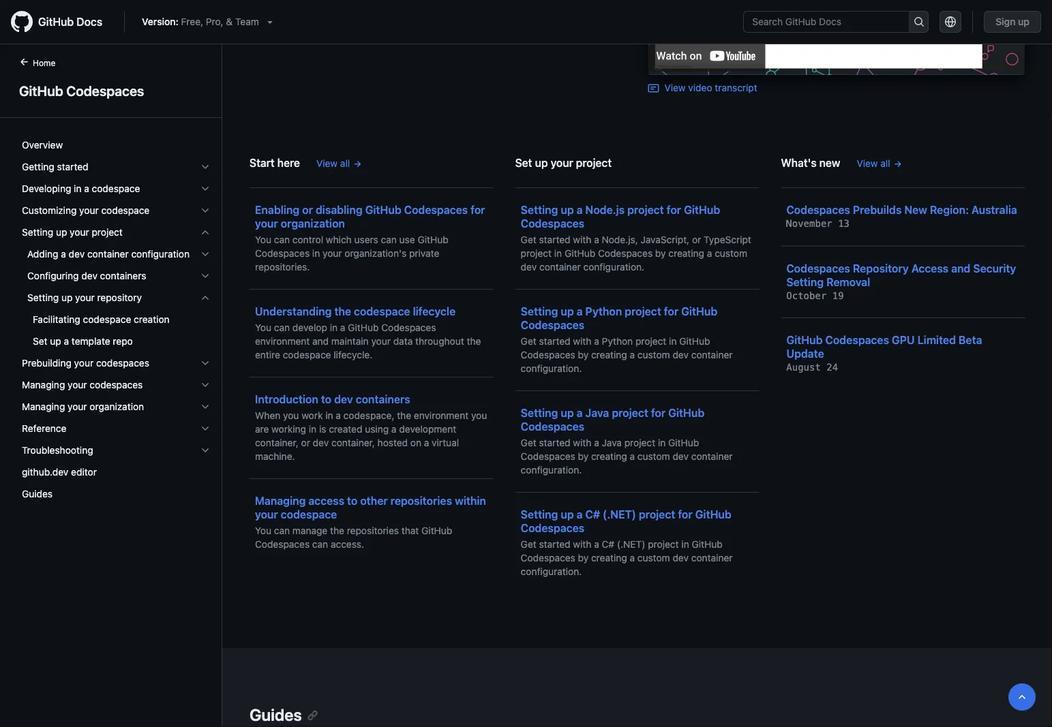 Task type: vqa. For each thing, say whether or not it's contained in the screenshot.
private
yes



Task type: describe. For each thing, give the bounding box(es) containing it.
github inside github codespaces gpu limited beta update august 24
[[786, 334, 823, 347]]

new
[[819, 156, 840, 169]]

project inside dropdown button
[[92, 227, 123, 238]]

by inside setting up a c# (.net) project for github codespaces get started with a c# (.net) project in github codespaces by creating a custom dev container configuration.
[[578, 553, 589, 564]]

1 vertical spatial java
[[602, 437, 622, 449]]

docs
[[77, 15, 102, 28]]

github codespaces
[[19, 83, 144, 99]]

setting up your project button
[[16, 222, 216, 243]]

repository
[[97, 292, 142, 303]]

organization inside enabling or disabling github codespaces for your organization you can control which users can use github codespaces in your organization's private repositories.
[[281, 217, 345, 230]]

your inside setting up your project dropdown button
[[70, 227, 89, 238]]

in inside setting up a node.js project for github codespaces get started with a node.js, javascript, or typescript project in github codespaces by creating a custom dev container configuration.
[[554, 248, 562, 259]]

up for setting up your repository
[[61, 292, 73, 303]]

set for set up a template repo
[[33, 336, 47, 347]]

dev inside setting up a java project for github codespaces get started with a java project in github codespaces by creating a custom dev container configuration.
[[673, 451, 689, 462]]

is
[[319, 424, 326, 435]]

region:
[[930, 203, 969, 216]]

with for node.js
[[573, 234, 591, 245]]

scroll to top image
[[1017, 692, 1028, 703]]

you for enabling or disabling github codespaces for your organization
[[255, 234, 271, 245]]

your inside setting up your repository dropdown button
[[75, 292, 95, 303]]

with for python
[[573, 336, 591, 347]]

setting inside the codespaces repository access and security setting removal october 19
[[786, 275, 824, 288]]

up for setting up a node.js project for github codespaces get started with a node.js, javascript, or typescript project in github codespaces by creating a custom dev container configuration.
[[561, 203, 574, 216]]

you inside understanding the codespace lifecycle you can develop in a github codespaces environment and maintain your data throughout the entire codespace lifecycle.
[[255, 322, 271, 333]]

that
[[402, 525, 419, 537]]

sc 9kayk9 0 image for troubleshooting
[[200, 445, 211, 456]]

configuration. inside setting up a python project for github codespaces get started with a python project in github codespaces by creating a custom dev container configuration.
[[521, 363, 582, 374]]

your inside understanding the codespace lifecycle you can develop in a github codespaces environment and maintain your data throughout the entire codespace lifecycle.
[[371, 336, 391, 347]]

custom inside setting up a python project for github codespaces get started with a python project in github codespaces by creating a custom dev container configuration.
[[637, 349, 670, 361]]

&
[[226, 16, 233, 27]]

configuring
[[27, 270, 79, 282]]

2 container, from the left
[[331, 437, 375, 449]]

dev inside setting up a c# (.net) project for github codespaces get started with a c# (.net) project in github codespaces by creating a custom dev container configuration.
[[673, 553, 689, 564]]

all for new
[[881, 158, 890, 169]]

configuration. inside setting up a node.js project for github codespaces get started with a node.js, javascript, or typescript project in github codespaces by creating a custom dev container configuration.
[[583, 261, 644, 273]]

node.js
[[585, 203, 625, 216]]

in inside dropdown button
[[74, 183, 81, 194]]

sc 9kayk9 0 image for reference
[[200, 423, 211, 434]]

1 vertical spatial (.net)
[[617, 539, 645, 550]]

when
[[255, 410, 280, 421]]

github.dev editor
[[22, 467, 97, 478]]

update
[[786, 347, 824, 360]]

setting up your project
[[22, 227, 123, 238]]

customizing your codespace button
[[16, 200, 216, 222]]

up for setting up a python project for github codespaces get started with a python project in github codespaces by creating a custom dev container configuration.
[[561, 305, 574, 318]]

sc 9kayk9 0 image for configuring dev containers
[[200, 271, 211, 282]]

a inside setting up your repository element
[[64, 336, 69, 347]]

setting up your repository element containing facilitating codespace creation
[[11, 309, 222, 353]]

managing for codespaces
[[22, 379, 65, 391]]

github docs link
[[11, 11, 113, 33]]

setting up a c# (.net) project for github codespaces get started with a c# (.net) project in github codespaces by creating a custom dev container configuration.
[[521, 508, 733, 577]]

october
[[786, 290, 827, 301]]

codespace,
[[343, 410, 394, 421]]

Search GitHub Docs search field
[[744, 12, 909, 32]]

october 19 element
[[786, 290, 844, 301]]

container inside setting up a python project for github codespaces get started with a python project in github codespaces by creating a custom dev container configuration.
[[691, 349, 733, 361]]

development
[[399, 424, 456, 435]]

codespace down the develop
[[283, 349, 331, 361]]

repo
[[113, 336, 133, 347]]

get for setting up a node.js project for github codespaces
[[521, 234, 536, 245]]

your inside managing access to other repositories within your codespace you can manage the repositories that github codespaces can access.
[[255, 508, 278, 521]]

managing your organization button
[[16, 396, 216, 418]]

configuration. inside setting up a java project for github codespaces get started with a java project in github codespaces by creating a custom dev container configuration.
[[521, 465, 582, 476]]

by inside setting up a python project for github codespaces get started with a python project in github codespaces by creating a custom dev container configuration.
[[578, 349, 589, 361]]

setting up your project element containing setting up your project
[[11, 222, 222, 353]]

setting for java
[[521, 407, 558, 420]]

setting up your repository
[[27, 292, 142, 303]]

maintain
[[331, 336, 369, 347]]

security
[[973, 262, 1016, 275]]

a inside understanding the codespace lifecycle you can develop in a github codespaces environment and maintain your data throughout the entire codespace lifecycle.
[[340, 322, 345, 333]]

environment for introduction to dev containers
[[414, 410, 469, 421]]

your inside customizing your codespace dropdown button
[[79, 205, 99, 216]]

custom inside setting up a node.js project for github codespaces get started with a node.js, javascript, or typescript project in github codespaces by creating a custom dev container configuration.
[[715, 248, 747, 259]]

australia
[[972, 203, 1017, 216]]

to inside introduction to dev containers when you work in a codespace, the environment you are working in is created using a development container, or dev container, hosted on a virtual machine.
[[321, 393, 331, 406]]

control
[[292, 234, 323, 245]]

github codespaces element
[[0, 55, 222, 726]]

new
[[904, 203, 927, 216]]

november 13 element
[[786, 218, 850, 229]]

get inside setting up a c# (.net) project for github codespaces get started with a c# (.net) project in github codespaces by creating a custom dev container configuration.
[[521, 539, 536, 550]]

lifecycle.
[[334, 349, 372, 361]]

develop
[[292, 322, 327, 333]]

configuration
[[131, 249, 190, 260]]

customizing your codespace
[[22, 205, 150, 216]]

to inside managing access to other repositories within your codespace you can manage the repositories that github codespaces can access.
[[347, 495, 358, 508]]

setting up your repository button
[[16, 287, 216, 309]]

1 horizontal spatial c#
[[602, 539, 614, 550]]

configuring dev containers button
[[16, 265, 216, 287]]

container inside setting up a java project for github codespaces get started with a java project in github codespaces by creating a custom dev container configuration.
[[691, 451, 733, 462]]

get for setting up a java project for github codespaces
[[521, 437, 536, 449]]

0 horizontal spatial c#
[[585, 508, 600, 521]]

github codespaces link
[[16, 80, 205, 101]]

github inside managing access to other repositories within your codespace you can manage the repositories that github codespaces can access.
[[421, 525, 452, 537]]

2 you from the left
[[471, 410, 487, 421]]

created
[[329, 424, 362, 435]]

developing
[[22, 183, 71, 194]]

up for set up your project
[[535, 156, 548, 169]]

sc 9kayk9 0 image for container
[[200, 249, 211, 260]]

set up a template repo link
[[16, 331, 216, 353]]

search image
[[914, 16, 925, 27]]

creation
[[134, 314, 170, 325]]

by inside setting up a node.js project for github codespaces get started with a node.js, javascript, or typescript project in github codespaces by creating a custom dev container configuration.
[[655, 248, 666, 259]]

the right throughout
[[467, 336, 481, 347]]

using
[[365, 424, 389, 435]]

and inside the codespaces repository access and security setting removal october 19
[[951, 262, 971, 275]]

codespace inside setting up your repository element
[[83, 314, 131, 325]]

start
[[250, 156, 275, 169]]

up for setting up your project
[[56, 227, 67, 238]]

transcript
[[715, 82, 757, 93]]

1 container, from the left
[[255, 437, 299, 449]]

editor
[[71, 467, 97, 478]]

overview
[[22, 139, 63, 151]]

facilitating codespace creation
[[33, 314, 170, 325]]

containers inside dropdown button
[[100, 270, 146, 282]]

prebuilding
[[22, 358, 72, 369]]

managing your codespaces button
[[16, 374, 216, 396]]

sc 9kayk9 0 image for customizing your codespace
[[200, 205, 211, 216]]

13
[[838, 218, 850, 229]]

enabling
[[255, 203, 299, 216]]

codespaces inside managing access to other repositories within your codespace you can manage the repositories that github codespaces can access.
[[255, 539, 310, 550]]

setting for project
[[22, 227, 53, 238]]

understanding
[[255, 305, 332, 318]]

triangle down image
[[264, 16, 275, 27]]

dev inside setting up a python project for github codespaces get started with a python project in github codespaces by creating a custom dev container configuration.
[[673, 349, 689, 361]]

developing in a codespace
[[22, 183, 140, 194]]

setting for python
[[521, 305, 558, 318]]

organization's
[[345, 248, 407, 259]]

video
[[688, 82, 712, 93]]

other
[[360, 495, 388, 508]]

adding
[[27, 249, 58, 260]]

view for enabling or disabling github codespaces for your organization
[[316, 158, 338, 169]]

codespaces inside the codespaces repository access and security setting removal october 19
[[786, 262, 850, 275]]

the up maintain
[[334, 305, 351, 318]]

0 vertical spatial (.net)
[[603, 508, 636, 521]]

virtual
[[432, 437, 459, 449]]

sign up
[[996, 16, 1030, 27]]

adding a dev container configuration
[[27, 249, 190, 260]]

in inside setting up a c# (.net) project for github codespaces get started with a c# (.net) project in github codespaces by creating a custom dev container configuration.
[[681, 539, 689, 550]]

codespace down getting started dropdown button
[[92, 183, 140, 194]]

or inside introduction to dev containers when you work in a codespace, the environment you are working in is created using a development container, or dev container, hosted on a virtual machine.
[[301, 437, 310, 449]]

24
[[827, 362, 838, 373]]

get for setting up a python project for github codespaces
[[521, 336, 536, 347]]

guides inside github codespaces element
[[22, 489, 53, 500]]

custom inside setting up a c# (.net) project for github codespaces get started with a c# (.net) project in github codespaces by creating a custom dev container configuration.
[[637, 553, 670, 564]]

prebuilding your codespaces
[[22, 358, 149, 369]]

codespace inside managing access to other repositories within your codespace you can manage the repositories that github codespaces can access.
[[281, 508, 337, 521]]

creating inside setting up a python project for github codespaces get started with a python project in github codespaces by creating a custom dev container configuration.
[[591, 349, 627, 361]]

view video transcript link
[[648, 82, 757, 94]]

disabling
[[316, 203, 362, 216]]

codespaces prebuilds new region: australia november 13
[[786, 203, 1017, 229]]

on
[[410, 437, 421, 449]]

or inside setting up a node.js project for github codespaces get started with a node.js, javascript, or typescript project in github codespaces by creating a custom dev container configuration.
[[692, 234, 701, 245]]

codespaces for prebuilding your codespaces
[[96, 358, 149, 369]]

creating inside setting up a c# (.net) project for github codespaces get started with a c# (.net) project in github codespaces by creating a custom dev container configuration.
[[591, 553, 627, 564]]

home
[[33, 58, 55, 68]]

organization inside dropdown button
[[90, 401, 144, 413]]

template
[[72, 336, 110, 347]]

up for sign up
[[1018, 16, 1030, 27]]

containers inside introduction to dev containers when you work in a codespace, the environment you are working in is created using a development container, or dev container, hosted on a virtual machine.
[[356, 393, 410, 406]]

sc 9kayk9 0 image inside the managing your codespaces dropdown button
[[200, 380, 211, 391]]

0 vertical spatial python
[[585, 305, 622, 318]]

home link
[[14, 57, 77, 70]]



Task type: locate. For each thing, give the bounding box(es) containing it.
view right the link icon
[[665, 82, 686, 93]]

0 vertical spatial repositories
[[391, 495, 452, 508]]

2 with from the top
[[573, 336, 591, 347]]

all up "prebuilds"
[[881, 158, 890, 169]]

codespace down setting up your repository dropdown button
[[83, 314, 131, 325]]

2 vertical spatial you
[[255, 525, 271, 537]]

or up "control"
[[302, 203, 313, 216]]

private
[[409, 248, 439, 259]]

1 vertical spatial repositories
[[347, 525, 399, 537]]

2 all from the left
[[881, 158, 890, 169]]

sc 9kayk9 0 image inside setting up your repository dropdown button
[[200, 293, 211, 303]]

version: free, pro, & team
[[142, 16, 259, 27]]

0 vertical spatial guides
[[22, 489, 53, 500]]

1 horizontal spatial container,
[[331, 437, 375, 449]]

view for codespaces prebuilds new region: australia
[[857, 158, 878, 169]]

sc 9kayk9 0 image inside managing your organization dropdown button
[[200, 402, 211, 413]]

0 vertical spatial set
[[515, 156, 532, 169]]

access
[[912, 262, 949, 275]]

github inside "github codespaces" link
[[19, 83, 63, 99]]

with inside setting up a python project for github codespaces get started with a python project in github codespaces by creating a custom dev container configuration.
[[573, 336, 591, 347]]

the
[[334, 305, 351, 318], [467, 336, 481, 347], [397, 410, 411, 421], [330, 525, 344, 537]]

0 horizontal spatial to
[[321, 393, 331, 406]]

view all link for what's new
[[857, 156, 902, 171]]

view all link up "prebuilds"
[[857, 156, 902, 171]]

started inside setting up a java project for github codespaces get started with a java project in github codespaces by creating a custom dev container configuration.
[[539, 437, 570, 449]]

gpu
[[892, 334, 915, 347]]

limited
[[918, 334, 956, 347]]

adding a dev container configuration button
[[16, 243, 216, 265]]

0 horizontal spatial set
[[33, 336, 47, 347]]

you for managing access to other repositories within your codespace
[[255, 525, 271, 537]]

1 horizontal spatial and
[[951, 262, 971, 275]]

for for enabling or disabling github codespaces for your organization
[[471, 203, 485, 216]]

2 setting up your project element from the top
[[11, 243, 222, 353]]

containers
[[100, 270, 146, 282], [356, 393, 410, 406]]

sc 9kayk9 0 image inside setting up your project dropdown button
[[200, 227, 211, 238]]

0 vertical spatial java
[[585, 407, 609, 420]]

started inside setting up a node.js project for github codespaces get started with a node.js, javascript, or typescript project in github codespaces by creating a custom dev container configuration.
[[539, 234, 570, 245]]

1 vertical spatial and
[[312, 336, 329, 347]]

tooltip
[[1009, 684, 1036, 711]]

0 vertical spatial you
[[255, 234, 271, 245]]

0 vertical spatial c#
[[585, 508, 600, 521]]

you down enabling
[[255, 234, 271, 245]]

0 vertical spatial organization
[[281, 217, 345, 230]]

all for disabling
[[340, 158, 350, 169]]

4 with from the top
[[573, 539, 591, 550]]

getting started button
[[16, 156, 216, 178]]

you inside enabling or disabling github codespaces for your organization you can control which users can use github codespaces in your organization's private repositories.
[[255, 234, 271, 245]]

setting up a node.js project for github codespaces get started with a node.js, javascript, or typescript project in github codespaces by creating a custom dev container configuration.
[[521, 203, 751, 273]]

or
[[302, 203, 313, 216], [692, 234, 701, 245], [301, 437, 310, 449]]

1 horizontal spatial all
[[881, 158, 890, 169]]

up inside setting up a python project for github codespaces get started with a python project in github codespaces by creating a custom dev container configuration.
[[561, 305, 574, 318]]

project
[[576, 156, 612, 169], [627, 203, 664, 216], [92, 227, 123, 238], [521, 248, 552, 259], [625, 305, 661, 318], [636, 336, 666, 347], [612, 407, 648, 420], [624, 437, 655, 449], [639, 508, 675, 521], [648, 539, 679, 550]]

setting up a python project for github codespaces get started with a python project in github codespaces by creating a custom dev container configuration.
[[521, 305, 733, 374]]

codespace up manage
[[281, 508, 337, 521]]

environment inside introduction to dev containers when you work in a codespace, the environment you are working in is created using a development container, or dev container, hosted on a virtual machine.
[[414, 410, 469, 421]]

free,
[[181, 16, 203, 27]]

1 vertical spatial organization
[[90, 401, 144, 413]]

setting for repository
[[27, 292, 59, 303]]

manage
[[292, 525, 328, 537]]

your inside managing your organization dropdown button
[[68, 401, 87, 413]]

in
[[74, 183, 81, 194], [312, 248, 320, 259], [554, 248, 562, 259], [330, 322, 338, 333], [669, 336, 677, 347], [325, 410, 333, 421], [309, 424, 317, 435], [658, 437, 666, 449], [681, 539, 689, 550]]

2 view all link from the left
[[857, 156, 902, 171]]

container inside dropdown button
[[87, 249, 129, 260]]

1 view all link from the left
[[316, 156, 362, 171]]

github codespaces gpu limited beta update august 24
[[786, 334, 982, 373]]

are
[[255, 424, 269, 435]]

0 horizontal spatial guides
[[22, 489, 53, 500]]

3 you from the top
[[255, 525, 271, 537]]

what's
[[781, 156, 817, 169]]

0 horizontal spatial and
[[312, 336, 329, 347]]

6 sc 9kayk9 0 image from the top
[[200, 423, 211, 434]]

setting up your repository element
[[11, 287, 222, 353], [11, 309, 222, 353]]

1 vertical spatial or
[[692, 234, 701, 245]]

0 horizontal spatial organization
[[90, 401, 144, 413]]

1 get from the top
[[521, 234, 536, 245]]

or left typescript
[[692, 234, 701, 245]]

1 horizontal spatial containers
[[356, 393, 410, 406]]

3 sc 9kayk9 0 image from the top
[[200, 293, 211, 303]]

node.js,
[[602, 234, 638, 245]]

containers up "repository"
[[100, 270, 146, 282]]

entire
[[255, 349, 280, 361]]

2 vertical spatial or
[[301, 437, 310, 449]]

by inside setting up a java project for github codespaces get started with a java project in github codespaces by creating a custom dev container configuration.
[[578, 451, 589, 462]]

codespaces inside codespaces prebuilds new region: australia november 13
[[786, 203, 850, 216]]

2 you from the top
[[255, 322, 271, 333]]

sc 9kayk9 0 image
[[200, 162, 211, 173], [200, 183, 211, 194], [200, 205, 211, 216], [200, 271, 211, 282], [200, 358, 211, 369], [200, 423, 211, 434], [200, 445, 211, 456]]

or inside enabling or disabling github codespaces for your organization you can control which users can use github codespaces in your organization's private repositories.
[[302, 203, 313, 216]]

access
[[308, 495, 344, 508]]

managing your codespaces
[[22, 379, 143, 391]]

can inside understanding the codespace lifecycle you can develop in a github codespaces environment and maintain your data throughout the entire codespace lifecycle.
[[274, 322, 290, 333]]

sc 9kayk9 0 image inside the developing in a codespace dropdown button
[[200, 183, 211, 194]]

you up entire
[[255, 322, 271, 333]]

2 sc 9kayk9 0 image from the top
[[200, 249, 211, 260]]

working
[[272, 424, 306, 435]]

managing inside the managing your codespaces dropdown button
[[22, 379, 65, 391]]

view
[[665, 82, 686, 93], [316, 158, 338, 169], [857, 158, 878, 169]]

here
[[277, 156, 300, 169]]

managing down prebuilding
[[22, 379, 65, 391]]

2 get from the top
[[521, 336, 536, 347]]

up inside "link"
[[1018, 16, 1030, 27]]

view all
[[316, 158, 350, 169], [857, 158, 890, 169]]

the inside managing access to other repositories within your codespace you can manage the repositories that github codespaces can access.
[[330, 525, 344, 537]]

with inside setting up a java project for github codespaces get started with a java project in github codespaces by creating a custom dev container configuration.
[[573, 437, 591, 449]]

getting started
[[22, 161, 88, 173]]

for inside setting up a c# (.net) project for github codespaces get started with a c# (.net) project in github codespaces by creating a custom dev container configuration.
[[678, 508, 693, 521]]

view right new
[[857, 158, 878, 169]]

setting inside setting up a java project for github codespaces get started with a java project in github codespaces by creating a custom dev container configuration.
[[521, 407, 558, 420]]

get inside setting up a java project for github codespaces get started with a java project in github codespaces by creating a custom dev container configuration.
[[521, 437, 536, 449]]

1 horizontal spatial guides
[[250, 706, 302, 725]]

for
[[471, 203, 485, 216], [667, 203, 681, 216], [664, 305, 679, 318], [651, 407, 666, 420], [678, 508, 693, 521]]

select language: current language is english image
[[945, 16, 956, 27]]

removal
[[826, 275, 870, 288]]

1 vertical spatial python
[[602, 336, 633, 347]]

facilitating codespace creation link
[[16, 309, 216, 331]]

2 sc 9kayk9 0 image from the top
[[200, 183, 211, 194]]

0 horizontal spatial view all link
[[316, 156, 362, 171]]

1 sc 9kayk9 0 image from the top
[[200, 162, 211, 173]]

access.
[[331, 539, 364, 550]]

team
[[235, 16, 259, 27]]

can left "control"
[[274, 234, 290, 245]]

to left other
[[347, 495, 358, 508]]

2 setting up your repository element from the top
[[11, 309, 222, 353]]

container, up machine.
[[255, 437, 299, 449]]

0 vertical spatial or
[[302, 203, 313, 216]]

setting up your project element containing adding a dev container configuration
[[11, 243, 222, 353]]

for for setting up a java project for github codespaces
[[651, 407, 666, 420]]

the up access.
[[330, 525, 344, 537]]

0 horizontal spatial view all
[[316, 158, 350, 169]]

in inside setting up a python project for github codespaces get started with a python project in github codespaces by creating a custom dev container configuration.
[[669, 336, 677, 347]]

sc 9kayk9 0 image inside reference dropdown button
[[200, 423, 211, 434]]

started for setting up a node.js project for github codespaces
[[539, 234, 570, 245]]

3 get from the top
[[521, 437, 536, 449]]

in inside understanding the codespace lifecycle you can develop in a github codespaces environment and maintain your data throughout the entire codespace lifecycle.
[[330, 322, 338, 333]]

creating inside setting up a java project for github codespaces get started with a java project in github codespaces by creating a custom dev container configuration.
[[591, 451, 627, 462]]

environment up entire
[[255, 336, 310, 347]]

setting inside setting up a python project for github codespaces get started with a python project in github codespaces by creating a custom dev container configuration.
[[521, 305, 558, 318]]

creating
[[668, 248, 704, 259], [591, 349, 627, 361], [591, 451, 627, 462], [591, 553, 627, 564]]

work
[[302, 410, 323, 421]]

0 horizontal spatial view
[[316, 158, 338, 169]]

with inside setting up a c# (.net) project for github codespaces get started with a c# (.net) project in github codespaces by creating a custom dev container configuration.
[[573, 539, 591, 550]]

can left use
[[381, 234, 397, 245]]

container, down the 'created'
[[331, 437, 375, 449]]

environment up development
[[414, 410, 469, 421]]

setting up your repository element containing setting up your repository
[[11, 287, 222, 353]]

can down "understanding"
[[274, 322, 290, 333]]

github inside understanding the codespace lifecycle you can develop in a github codespaces environment and maintain your data throughout the entire codespace lifecycle.
[[348, 322, 379, 333]]

0 vertical spatial codespaces
[[96, 358, 149, 369]]

configuration. inside setting up a c# (.net) project for github codespaces get started with a c# (.net) project in github codespaces by creating a custom dev container configuration.
[[521, 566, 582, 577]]

the up development
[[397, 410, 411, 421]]

organization
[[281, 217, 345, 230], [90, 401, 144, 413]]

pro,
[[206, 16, 223, 27]]

started inside dropdown button
[[57, 161, 88, 173]]

up inside setting up a java project for github codespaces get started with a java project in github codespaces by creating a custom dev container configuration.
[[561, 407, 574, 420]]

typescript
[[704, 234, 751, 245]]

1 horizontal spatial guides link
[[250, 706, 318, 725]]

facilitating
[[33, 314, 80, 325]]

3 with from the top
[[573, 437, 591, 449]]

started inside setting up a python project for github codespaces get started with a python project in github codespaces by creating a custom dev container configuration.
[[539, 336, 570, 347]]

organization up "control"
[[281, 217, 345, 230]]

repositories up access.
[[347, 525, 399, 537]]

you inside managing access to other repositories within your codespace you can manage the repositories that github codespaces can access.
[[255, 525, 271, 537]]

codespaces inside understanding the codespace lifecycle you can develop in a github codespaces environment and maintain your data throughout the entire codespace lifecycle.
[[381, 322, 436, 333]]

for inside enabling or disabling github codespaces for your organization you can control which users can use github codespaces in your organization's private repositories.
[[471, 203, 485, 216]]

custom
[[715, 248, 747, 259], [637, 349, 670, 361], [637, 451, 670, 462], [637, 553, 670, 564]]

1 with from the top
[[573, 234, 591, 245]]

creating inside setting up a node.js project for github codespaces get started with a node.js, javascript, or typescript project in github codespaces by creating a custom dev container configuration.
[[668, 248, 704, 259]]

sc 9kayk9 0 image for developing in a codespace
[[200, 183, 211, 194]]

codespace up data
[[354, 305, 410, 318]]

with for java
[[573, 437, 591, 449]]

1 horizontal spatial set
[[515, 156, 532, 169]]

dev
[[69, 249, 85, 260], [521, 261, 537, 273], [81, 270, 97, 282], [673, 349, 689, 361], [334, 393, 353, 406], [313, 437, 329, 449], [673, 451, 689, 462], [673, 553, 689, 564]]

1 horizontal spatial to
[[347, 495, 358, 508]]

set inside github codespaces element
[[33, 336, 47, 347]]

4 sc 9kayk9 0 image from the top
[[200, 271, 211, 282]]

1 vertical spatial c#
[[602, 539, 614, 550]]

1 horizontal spatial you
[[471, 410, 487, 421]]

up for setting up a c# (.net) project for github codespaces get started with a c# (.net) project in github codespaces by creating a custom dev container configuration.
[[561, 508, 574, 521]]

dev inside setting up a node.js project for github codespaces get started with a node.js, javascript, or typescript project in github codespaces by creating a custom dev container configuration.
[[521, 261, 537, 273]]

prebuilding your codespaces button
[[16, 353, 216, 374]]

1 view all from the left
[[316, 158, 350, 169]]

0 vertical spatial managing
[[22, 379, 65, 391]]

0 horizontal spatial all
[[340, 158, 350, 169]]

for inside setting up a python project for github codespaces get started with a python project in github codespaces by creating a custom dev container configuration.
[[664, 305, 679, 318]]

guides
[[22, 489, 53, 500], [250, 706, 302, 725]]

view all link
[[316, 156, 362, 171], [857, 156, 902, 171]]

0 vertical spatial and
[[951, 262, 971, 275]]

7 sc 9kayk9 0 image from the top
[[200, 445, 211, 456]]

for inside setting up a node.js project for github codespaces get started with a node.js, javascript, or typescript project in github codespaces by creating a custom dev container configuration.
[[667, 203, 681, 216]]

view right here
[[316, 158, 338, 169]]

setting
[[521, 203, 558, 216], [22, 227, 53, 238], [786, 275, 824, 288], [27, 292, 59, 303], [521, 305, 558, 318], [521, 407, 558, 420], [521, 508, 558, 521]]

introduction to dev containers when you work in a codespace, the environment you are working in is created using a development container, or dev container, hosted on a virtual machine.
[[255, 393, 487, 462]]

sc 9kayk9 0 image for getting started
[[200, 162, 211, 173]]

1 you from the left
[[283, 410, 299, 421]]

users
[[354, 234, 378, 245]]

view all right here
[[316, 158, 350, 169]]

up for set up a template repo
[[50, 336, 61, 347]]

sc 9kayk9 0 image inside getting started dropdown button
[[200, 162, 211, 173]]

up inside setting up a c# (.net) project for github codespaces get started with a c# (.net) project in github codespaces by creating a custom dev container configuration.
[[561, 508, 574, 521]]

a
[[84, 183, 89, 194], [577, 203, 583, 216], [594, 234, 599, 245], [707, 248, 712, 259], [61, 249, 66, 260], [577, 305, 583, 318], [340, 322, 345, 333], [594, 336, 599, 347], [64, 336, 69, 347], [630, 349, 635, 361], [577, 407, 583, 420], [336, 410, 341, 421], [391, 424, 397, 435], [424, 437, 429, 449], [594, 437, 599, 449], [630, 451, 635, 462], [577, 508, 583, 521], [594, 539, 599, 550], [630, 553, 635, 564]]

lifecycle
[[413, 305, 456, 318]]

sc 9kayk9 0 image for project
[[200, 227, 211, 238]]

setting for c#
[[521, 508, 558, 521]]

0 vertical spatial guides link
[[16, 483, 216, 505]]

managing inside managing access to other repositories within your codespace you can manage the repositories that github codespaces can access.
[[255, 495, 306, 508]]

link image
[[648, 83, 659, 94]]

organization down the managing your codespaces dropdown button
[[90, 401, 144, 413]]

managing
[[22, 379, 65, 391], [22, 401, 65, 413], [255, 495, 306, 508]]

containers up codespace,
[[356, 393, 410, 406]]

managing for organization
[[22, 401, 65, 413]]

and inside understanding the codespace lifecycle you can develop in a github codespaces environment and maintain your data throughout the entire codespace lifecycle.
[[312, 336, 329, 347]]

up
[[1018, 16, 1030, 27], [535, 156, 548, 169], [561, 203, 574, 216], [56, 227, 67, 238], [61, 292, 73, 303], [561, 305, 574, 318], [50, 336, 61, 347], [561, 407, 574, 420], [561, 508, 574, 521]]

0 horizontal spatial guides link
[[16, 483, 216, 505]]

1 vertical spatial managing
[[22, 401, 65, 413]]

repositories up "that"
[[391, 495, 452, 508]]

get inside setting up a node.js project for github codespaces get started with a node.js, javascript, or typescript project in github codespaces by creating a custom dev container configuration.
[[521, 234, 536, 245]]

4 get from the top
[[521, 539, 536, 550]]

1 horizontal spatial view all link
[[857, 156, 902, 171]]

sign up link
[[984, 11, 1041, 33]]

set up a template repo
[[33, 336, 133, 347]]

3 sc 9kayk9 0 image from the top
[[200, 205, 211, 216]]

by
[[655, 248, 666, 259], [578, 349, 589, 361], [578, 451, 589, 462], [578, 553, 589, 564]]

data
[[393, 336, 413, 347]]

environment for understanding the codespace lifecycle
[[255, 336, 310, 347]]

codespaces for managing your codespaces
[[90, 379, 143, 391]]

1 vertical spatial codespaces
[[90, 379, 143, 391]]

overview link
[[16, 134, 216, 156]]

5 sc 9kayk9 0 image from the top
[[200, 402, 211, 413]]

1 vertical spatial environment
[[414, 410, 469, 421]]

python
[[585, 305, 622, 318], [602, 336, 633, 347]]

1 vertical spatial set
[[33, 336, 47, 347]]

4 sc 9kayk9 0 image from the top
[[200, 380, 211, 391]]

codespaces down repo
[[96, 358, 149, 369]]

0 vertical spatial to
[[321, 393, 331, 406]]

custom inside setting up a java project for github codespaces get started with a java project in github codespaces by creating a custom dev container configuration.
[[637, 451, 670, 462]]

1 vertical spatial containers
[[356, 393, 410, 406]]

can down manage
[[312, 539, 328, 550]]

started inside setting up a c# (.net) project for github codespaces get started with a c# (.net) project in github codespaces by creating a custom dev container configuration.
[[539, 539, 570, 550]]

0 horizontal spatial containers
[[100, 270, 146, 282]]

1 vertical spatial to
[[347, 495, 358, 508]]

sc 9kayk9 0 image inside adding a dev container configuration dropdown button
[[200, 249, 211, 260]]

setting inside setting up a node.js project for github codespaces get started with a node.js, javascript, or typescript project in github codespaces by creating a custom dev container configuration.
[[521, 203, 558, 216]]

view all link up disabling
[[316, 156, 362, 171]]

all up disabling
[[340, 158, 350, 169]]

codespaces repository access and security setting removal october 19
[[786, 262, 1016, 301]]

0 vertical spatial containers
[[100, 270, 146, 282]]

use
[[399, 234, 415, 245]]

1 horizontal spatial view all
[[857, 158, 890, 169]]

guides link
[[16, 483, 216, 505], [250, 706, 318, 725]]

19
[[832, 290, 844, 301]]

the inside introduction to dev containers when you work in a codespace, the environment you are working in is created using a development container, or dev container, hosted on a virtual machine.
[[397, 410, 411, 421]]

reference
[[22, 423, 66, 434]]

1 horizontal spatial environment
[[414, 410, 469, 421]]

5 sc 9kayk9 0 image from the top
[[200, 358, 211, 369]]

container inside setting up a c# (.net) project for github codespaces get started with a c# (.net) project in github codespaces by creating a custom dev container configuration.
[[691, 553, 733, 564]]

troubleshooting
[[22, 445, 93, 456]]

1 setting up your project element from the top
[[11, 222, 222, 353]]

container inside setting up a node.js project for github codespaces get started with a node.js, javascript, or typescript project in github codespaces by creating a custom dev container configuration.
[[539, 261, 581, 273]]

github docs
[[38, 15, 102, 28]]

setting inside setting up a c# (.net) project for github codespaces get started with a c# (.net) project in github codespaces by creating a custom dev container configuration.
[[521, 508, 558, 521]]

2 view all from the left
[[857, 158, 890, 169]]

1 vertical spatial guides link
[[250, 706, 318, 725]]

and down the develop
[[312, 336, 329, 347]]

1 sc 9kayk9 0 image from the top
[[200, 227, 211, 238]]

start here
[[250, 156, 300, 169]]

and right access
[[951, 262, 971, 275]]

1 horizontal spatial organization
[[281, 217, 345, 230]]

1 horizontal spatial view
[[665, 82, 686, 93]]

customizing
[[22, 205, 77, 216]]

up for setting up a java project for github codespaces get started with a java project in github codespaces by creating a custom dev container configuration.
[[561, 407, 574, 420]]

1 all from the left
[[340, 158, 350, 169]]

managing up manage
[[255, 495, 306, 508]]

codespaces inside github codespaces gpu limited beta update august 24
[[825, 334, 889, 347]]

1 vertical spatial you
[[255, 322, 271, 333]]

0 vertical spatial environment
[[255, 336, 310, 347]]

in inside enabling or disabling github codespaces for your organization you can control which users can use github codespaces in your organization's private repositories.
[[312, 248, 320, 259]]

set for set up your project
[[515, 156, 532, 169]]

2 vertical spatial managing
[[255, 495, 306, 508]]

for for setting up a node.js project for github codespaces
[[667, 203, 681, 216]]

view all for what's new
[[857, 158, 890, 169]]

august 24 element
[[786, 362, 838, 373]]

1 setting up your repository element from the top
[[11, 287, 222, 353]]

1 you from the top
[[255, 234, 271, 245]]

managing your organization
[[22, 401, 144, 413]]

repositories.
[[255, 261, 310, 273]]

to up work in the left of the page
[[321, 393, 331, 406]]

None search field
[[743, 11, 929, 33]]

repository
[[853, 262, 909, 275]]

view all right new
[[857, 158, 890, 169]]

setting up your project element
[[11, 222, 222, 353], [11, 243, 222, 353]]

0 horizontal spatial environment
[[255, 336, 310, 347]]

0 horizontal spatial container,
[[255, 437, 299, 449]]

sc 9kayk9 0 image inside troubleshooting dropdown button
[[200, 445, 211, 456]]

or down working
[[301, 437, 310, 449]]

can left manage
[[274, 525, 290, 537]]

started for setting up a python project for github codespaces
[[539, 336, 570, 347]]

managing up reference
[[22, 401, 65, 413]]

your inside the managing your codespaces dropdown button
[[68, 379, 87, 391]]

2 horizontal spatial view
[[857, 158, 878, 169]]

you left manage
[[255, 525, 271, 537]]

sc 9kayk9 0 image for repository
[[200, 293, 211, 303]]

configuring dev containers
[[27, 270, 146, 282]]

for inside setting up a java project for github codespaces get started with a java project in github codespaces by creating a custom dev container configuration.
[[651, 407, 666, 420]]

0 horizontal spatial you
[[283, 410, 299, 421]]

reference button
[[16, 418, 216, 440]]

codespaces
[[96, 358, 149, 369], [90, 379, 143, 391]]

and
[[951, 262, 971, 275], [312, 336, 329, 347]]

you
[[283, 410, 299, 421], [471, 410, 487, 421]]

codespace down the developing in a codespace dropdown button
[[101, 205, 150, 216]]

your inside the prebuilding your codespaces dropdown button
[[74, 358, 94, 369]]

started
[[57, 161, 88, 173], [539, 234, 570, 245], [539, 336, 570, 347], [539, 437, 570, 449], [539, 539, 570, 550]]

managing inside managing your organization dropdown button
[[22, 401, 65, 413]]

sc 9kayk9 0 image
[[200, 227, 211, 238], [200, 249, 211, 260], [200, 293, 211, 303], [200, 380, 211, 391], [200, 402, 211, 413]]

1 vertical spatial guides
[[250, 706, 302, 725]]

with inside setting up a node.js project for github codespaces get started with a node.js, javascript, or typescript project in github codespaces by creating a custom dev container configuration.
[[573, 234, 591, 245]]

view all link for start here
[[316, 156, 362, 171]]

in inside setting up a java project for github codespaces get started with a java project in github codespaces by creating a custom dev container configuration.
[[658, 437, 666, 449]]

started for setting up a java project for github codespaces
[[539, 437, 570, 449]]

view all for start here
[[316, 158, 350, 169]]

you
[[255, 234, 271, 245], [255, 322, 271, 333], [255, 525, 271, 537]]

managing for to
[[255, 495, 306, 508]]

javascript,
[[641, 234, 690, 245]]

for for setting up a python project for github codespaces
[[664, 305, 679, 318]]

setting for node.js
[[521, 203, 558, 216]]

get inside setting up a python project for github codespaces get started with a python project in github codespaces by creating a custom dev container configuration.
[[521, 336, 536, 347]]

sc 9kayk9 0 image for prebuilding your codespaces
[[200, 358, 211, 369]]

codespaces down the prebuilding your codespaces dropdown button
[[90, 379, 143, 391]]

github inside github docs link
[[38, 15, 74, 28]]



